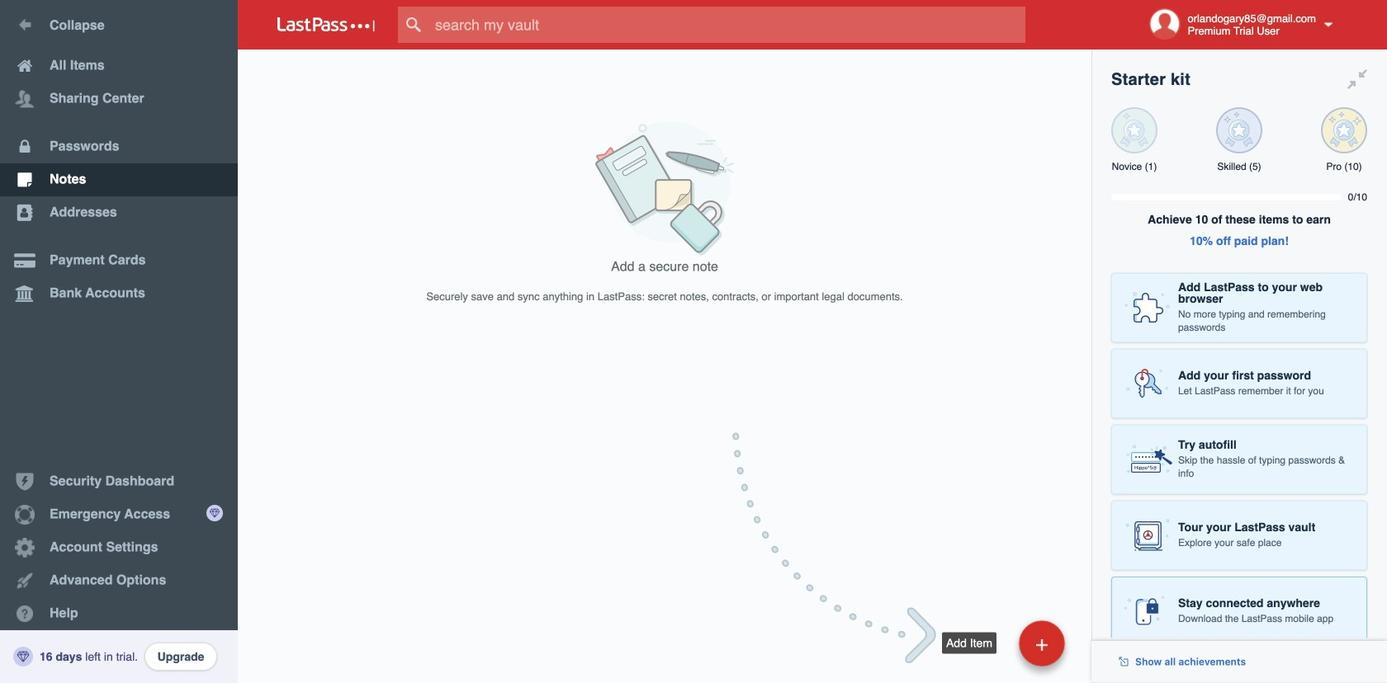 Task type: describe. For each thing, give the bounding box(es) containing it.
lastpass image
[[278, 17, 375, 32]]

main content main content
[[238, 50, 1092, 54]]

new item navigation
[[733, 433, 1092, 684]]

Search search field
[[398, 7, 1058, 43]]



Task type: vqa. For each thing, say whether or not it's contained in the screenshot.
Vault options navigation
no



Task type: locate. For each thing, give the bounding box(es) containing it.
search my vault text field
[[398, 7, 1058, 43]]

main navigation navigation
[[0, 0, 238, 684]]

new item element
[[906, 620, 1071, 667]]



